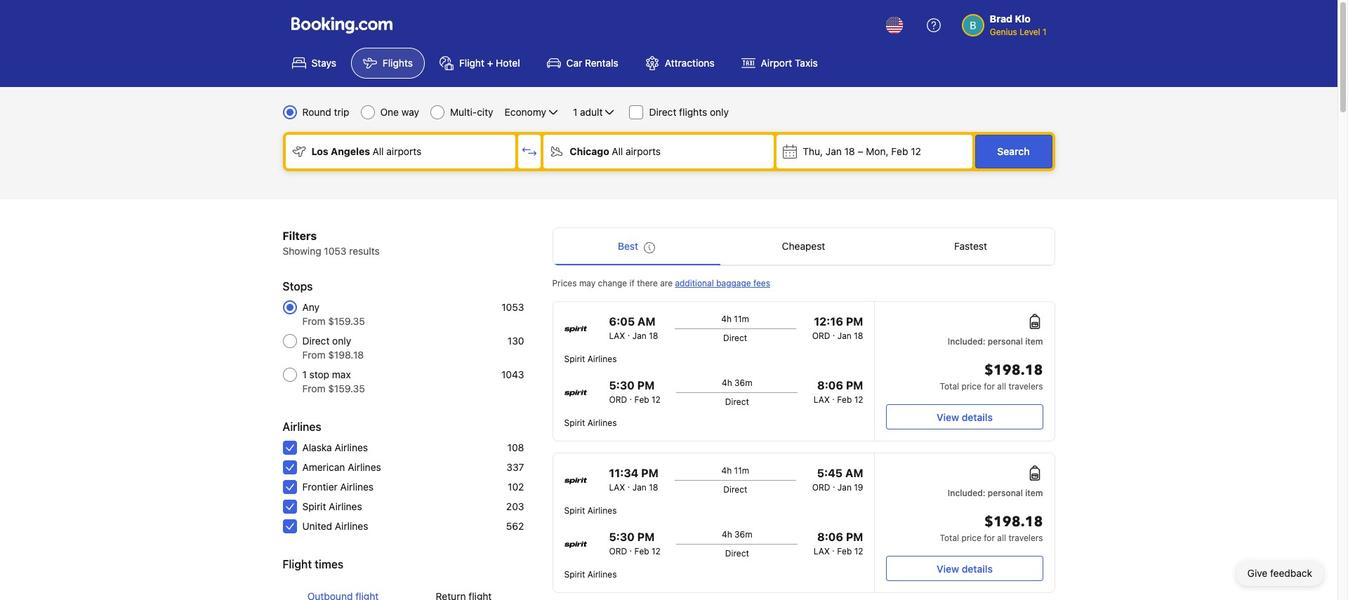 Task type: describe. For each thing, give the bounding box(es) containing it.
12:16 pm ord . jan 18
[[812, 315, 863, 341]]

taxis
[[795, 57, 818, 69]]

18 for 6:05 am
[[649, 331, 658, 341]]

there
[[637, 278, 658, 289]]

4h 36m for 5:45
[[722, 530, 753, 540]]

4h 36m for 12:16
[[722, 378, 753, 388]]

price for 12:16 pm
[[962, 381, 982, 392]]

total for am
[[940, 533, 959, 544]]

am for 6:05 am
[[638, 315, 656, 328]]

times
[[315, 558, 344, 571]]

flights link
[[351, 48, 425, 79]]

stays
[[311, 57, 336, 69]]

alaska
[[302, 442, 332, 454]]

36m for 12:16 pm
[[735, 378, 753, 388]]

hotel
[[496, 57, 520, 69]]

details for pm
[[962, 411, 993, 423]]

included: for am
[[948, 488, 986, 499]]

showing
[[283, 245, 321, 257]]

filters showing 1053 results
[[283, 230, 380, 257]]

search button
[[975, 135, 1052, 169]]

1 inside brad klo genius level 1
[[1043, 27, 1047, 37]]

car rentals link
[[535, 48, 630, 79]]

. inside "6:05 am lax . jan 18"
[[628, 328, 630, 339]]

airport taxis link
[[729, 48, 830, 79]]

best button
[[553, 228, 720, 265]]

view for 12:16 pm
[[937, 411, 959, 423]]

included: personal item for pm
[[948, 336, 1043, 347]]

may
[[579, 278, 596, 289]]

lax inside "6:05 am lax . jan 18"
[[609, 331, 625, 341]]

5:30 pm ord . feb 12 for 11:34
[[609, 531, 661, 557]]

130
[[508, 335, 524, 347]]

from inside the 1 stop max from $159.35
[[302, 383, 326, 395]]

1053 inside filters showing 1053 results
[[324, 245, 347, 257]]

klo
[[1015, 13, 1031, 25]]

results
[[349, 245, 380, 257]]

prices
[[552, 278, 577, 289]]

6:05 am lax . jan 18
[[609, 315, 658, 341]]

11:34 pm lax . jan 18
[[609, 467, 659, 493]]

am for 5:45 am
[[845, 467, 863, 480]]

5:45 am ord . jan 19
[[812, 467, 863, 493]]

1 horizontal spatial only
[[710, 106, 729, 118]]

4h 11m for 11:34 pm
[[722, 466, 749, 476]]

cheapest
[[782, 240, 825, 252]]

12 inside popup button
[[911, 145, 921, 157]]

adult
[[580, 106, 603, 118]]

stops
[[283, 280, 313, 293]]

pm down 12:16 pm ord . jan 18
[[846, 379, 863, 392]]

lax inside 11:34 pm lax . jan 18
[[609, 482, 625, 493]]

102
[[508, 481, 524, 493]]

way
[[402, 106, 419, 118]]

from inside any from $159.35
[[302, 315, 326, 327]]

1 stop max from $159.35
[[302, 369, 365, 395]]

filters
[[283, 230, 317, 242]]

los angeles all airports
[[311, 145, 422, 157]]

pm inside 11:34 pm lax . jan 18
[[641, 467, 659, 480]]

flight for flight times
[[283, 558, 312, 571]]

2 all from the left
[[612, 145, 623, 157]]

8:06 pm lax . feb 12 for 12:16
[[814, 379, 863, 405]]

1 all from the left
[[373, 145, 384, 157]]

prices may change if there are additional baggage fees
[[552, 278, 770, 289]]

any from $159.35
[[302, 301, 365, 327]]

rentals
[[585, 57, 619, 69]]

personal for pm
[[988, 336, 1023, 347]]

12:16
[[814, 315, 843, 328]]

flights
[[679, 106, 707, 118]]

flight + hotel link
[[428, 48, 532, 79]]

flight + hotel
[[459, 57, 520, 69]]

36m for 5:45 am
[[735, 530, 753, 540]]

. inside 11:34 pm lax . jan 18
[[628, 480, 630, 490]]

multi-city
[[450, 106, 493, 118]]

1 for 1 stop max from $159.35
[[302, 369, 307, 381]]

view details for pm
[[937, 411, 993, 423]]

stays link
[[280, 48, 348, 79]]

view details for am
[[937, 563, 993, 575]]

2 4h from the top
[[722, 378, 732, 388]]

1 adult
[[573, 106, 603, 118]]

frontier
[[302, 481, 338, 493]]

5:45
[[817, 467, 843, 480]]

+
[[487, 57, 493, 69]]

11:34
[[609, 467, 639, 480]]

$159.35 inside any from $159.35
[[328, 315, 365, 327]]

american
[[302, 461, 345, 473]]

ord inside 5:45 am ord . jan 19
[[812, 482, 830, 493]]

baggage
[[716, 278, 751, 289]]

. inside 5:45 am ord . jan 19
[[833, 480, 835, 490]]

1043
[[501, 369, 524, 381]]

jan for 6:05 am
[[633, 331, 647, 341]]

max
[[332, 369, 351, 381]]

if
[[630, 278, 635, 289]]

. inside 12:16 pm ord . jan 18
[[833, 328, 835, 339]]

all for pm
[[998, 381, 1006, 392]]

any
[[302, 301, 320, 313]]

car rentals
[[566, 57, 619, 69]]

give feedback button
[[1237, 561, 1324, 586]]

mon,
[[866, 145, 889, 157]]

all for am
[[998, 533, 1006, 544]]

change
[[598, 278, 627, 289]]

american airlines
[[302, 461, 381, 473]]

stop
[[309, 369, 329, 381]]

pm down 19
[[846, 531, 863, 544]]

attractions link
[[633, 48, 727, 79]]

203
[[506, 501, 524, 513]]

additional
[[675, 278, 714, 289]]

brad
[[990, 13, 1013, 25]]

included: personal item for am
[[948, 488, 1043, 499]]

1 for 1 adult
[[573, 106, 578, 118]]

337
[[507, 461, 524, 473]]

city
[[477, 106, 493, 118]]

fastest
[[954, 240, 987, 252]]

tab list containing best
[[553, 228, 1054, 266]]

round
[[302, 106, 331, 118]]

one way
[[380, 106, 419, 118]]

–
[[858, 145, 863, 157]]

multi-
[[450, 106, 477, 118]]

$198.18 inside direct only from $198.18
[[328, 349, 364, 361]]

$159.35 inside the 1 stop max from $159.35
[[328, 383, 365, 395]]

additional baggage fees link
[[675, 278, 770, 289]]

direct inside direct only from $198.18
[[302, 335, 330, 347]]



Task type: locate. For each thing, give the bounding box(es) containing it.
8:06 pm lax . feb 12 for 5:45
[[814, 531, 863, 557]]

1 vertical spatial only
[[332, 335, 351, 347]]

0 horizontal spatial only
[[332, 335, 351, 347]]

2 11m from the top
[[734, 466, 749, 476]]

jan inside thu, jan 18 – mon, feb 12 popup button
[[826, 145, 842, 157]]

jan for 5:45 am
[[838, 482, 852, 493]]

ord inside 12:16 pm ord . jan 18
[[812, 331, 830, 341]]

pm right the 11:34
[[641, 467, 659, 480]]

booking.com logo image
[[291, 17, 392, 33], [291, 17, 392, 33]]

jan right thu,
[[826, 145, 842, 157]]

0 vertical spatial details
[[962, 411, 993, 423]]

1 vertical spatial price
[[962, 533, 982, 544]]

1 all from the top
[[998, 381, 1006, 392]]

0 vertical spatial $198.18 total price for all travelers
[[940, 361, 1043, 392]]

2 $198.18 total price for all travelers from the top
[[940, 513, 1043, 544]]

airport
[[761, 57, 792, 69]]

jan inside 12:16 pm ord . jan 18
[[838, 331, 852, 341]]

all
[[998, 381, 1006, 392], [998, 533, 1006, 544]]

1 vertical spatial 5:30
[[609, 531, 635, 544]]

2 $159.35 from the top
[[328, 383, 365, 395]]

1 vertical spatial 36m
[[735, 530, 753, 540]]

give
[[1248, 567, 1268, 579]]

0 horizontal spatial airports
[[386, 145, 422, 157]]

item for 5:45 am
[[1025, 488, 1043, 499]]

1 vertical spatial included: personal item
[[948, 488, 1043, 499]]

only
[[710, 106, 729, 118], [332, 335, 351, 347]]

2 price from the top
[[962, 533, 982, 544]]

united
[[302, 520, 332, 532]]

feb
[[891, 145, 908, 157], [635, 395, 649, 405], [837, 395, 852, 405], [635, 546, 649, 557], [837, 546, 852, 557]]

alaska airlines
[[302, 442, 368, 454]]

pm
[[846, 315, 863, 328], [637, 379, 655, 392], [846, 379, 863, 392], [641, 467, 659, 480], [637, 531, 655, 544], [846, 531, 863, 544]]

0 vertical spatial 4h 36m
[[722, 378, 753, 388]]

1 $198.18 total price for all travelers from the top
[[940, 361, 1043, 392]]

0 vertical spatial only
[[710, 106, 729, 118]]

2 details from the top
[[962, 563, 993, 575]]

0 vertical spatial total
[[940, 381, 959, 392]]

1 view details from the top
[[937, 411, 993, 423]]

am
[[638, 315, 656, 328], [845, 467, 863, 480]]

view details button for 5:45 am
[[887, 556, 1043, 582]]

1 vertical spatial 11m
[[734, 466, 749, 476]]

0 vertical spatial 36m
[[735, 378, 753, 388]]

personal
[[988, 336, 1023, 347], [988, 488, 1023, 499]]

2 personal from the top
[[988, 488, 1023, 499]]

0 horizontal spatial all
[[373, 145, 384, 157]]

4h
[[721, 314, 732, 324], [722, 378, 732, 388], [722, 466, 732, 476], [722, 530, 732, 540]]

36m
[[735, 378, 753, 388], [735, 530, 753, 540]]

0 vertical spatial 8:06 pm lax . feb 12
[[814, 379, 863, 405]]

1 4h from the top
[[721, 314, 732, 324]]

1 8:06 from the top
[[817, 379, 843, 392]]

0 horizontal spatial am
[[638, 315, 656, 328]]

from inside direct only from $198.18
[[302, 349, 326, 361]]

1 vertical spatial view
[[937, 563, 959, 575]]

direct only from $198.18
[[302, 335, 364, 361]]

5:30 for 11:34 pm
[[609, 531, 635, 544]]

1 vertical spatial tab list
[[283, 579, 524, 600]]

5:30 pm ord . feb 12
[[609, 379, 661, 405], [609, 531, 661, 557]]

2 travelers from the top
[[1009, 533, 1043, 544]]

2 included: from the top
[[948, 488, 986, 499]]

2 5:30 pm ord . feb 12 from the top
[[609, 531, 661, 557]]

1 vertical spatial 8:06
[[817, 531, 843, 544]]

item
[[1025, 336, 1043, 347], [1025, 488, 1043, 499]]

jan left 19
[[838, 482, 852, 493]]

562
[[506, 520, 524, 532]]

spirit airlines
[[564, 354, 617, 364], [564, 418, 617, 428], [302, 501, 362, 513], [564, 506, 617, 516], [564, 570, 617, 580]]

1 5:30 pm ord . feb 12 from the top
[[609, 379, 661, 405]]

0 vertical spatial price
[[962, 381, 982, 392]]

8:06 for 12:16
[[817, 379, 843, 392]]

1 left adult
[[573, 106, 578, 118]]

$159.35 up direct only from $198.18
[[328, 315, 365, 327]]

18 for 12:16 pm
[[854, 331, 863, 341]]

0 horizontal spatial flight
[[283, 558, 312, 571]]

0 vertical spatial tab list
[[553, 228, 1054, 266]]

pm inside 12:16 pm ord . jan 18
[[846, 315, 863, 328]]

included: personal item
[[948, 336, 1043, 347], [948, 488, 1043, 499]]

1 horizontal spatial flight
[[459, 57, 485, 69]]

11m for 12:16 pm
[[734, 314, 749, 324]]

1 price from the top
[[962, 381, 982, 392]]

1 vertical spatial 4h 36m
[[722, 530, 753, 540]]

1 airports from the left
[[386, 145, 422, 157]]

2 view details from the top
[[937, 563, 993, 575]]

18 inside "6:05 am lax . jan 18"
[[649, 331, 658, 341]]

1 vertical spatial 5:30 pm ord . feb 12
[[609, 531, 661, 557]]

1 $159.35 from the top
[[328, 315, 365, 327]]

chicago
[[570, 145, 609, 157]]

1 4h 36m from the top
[[722, 378, 753, 388]]

5:30 down "6:05 am lax . jan 18"
[[609, 379, 635, 392]]

11m for 5:45 am
[[734, 466, 749, 476]]

personal for am
[[988, 488, 1023, 499]]

1 included: from the top
[[948, 336, 986, 347]]

from down any
[[302, 315, 326, 327]]

airports right chicago
[[626, 145, 661, 157]]

1 36m from the top
[[735, 378, 753, 388]]

1 personal from the top
[[988, 336, 1023, 347]]

search
[[998, 145, 1030, 157]]

jan for 12:16 pm
[[838, 331, 852, 341]]

airports
[[386, 145, 422, 157], [626, 145, 661, 157]]

0 vertical spatial 11m
[[734, 314, 749, 324]]

0 vertical spatial $159.35
[[328, 315, 365, 327]]

jan down the 11:34
[[633, 482, 647, 493]]

11m
[[734, 314, 749, 324], [734, 466, 749, 476]]

only inside direct only from $198.18
[[332, 335, 351, 347]]

$198.18 for 6:05 am
[[985, 361, 1043, 380]]

0 vertical spatial all
[[998, 381, 1006, 392]]

1 inside the 1 stop max from $159.35
[[302, 369, 307, 381]]

2 from from the top
[[302, 349, 326, 361]]

jan inside "6:05 am lax . jan 18"
[[633, 331, 647, 341]]

$198.18 total price for all travelers for 12:16 pm
[[940, 361, 1043, 392]]

chicago all airports
[[570, 145, 661, 157]]

flight left +
[[459, 57, 485, 69]]

1 item from the top
[[1025, 336, 1043, 347]]

1 travelers from the top
[[1009, 381, 1043, 392]]

1 included: personal item from the top
[[948, 336, 1043, 347]]

0 vertical spatial item
[[1025, 336, 1043, 347]]

travelers for am
[[1009, 533, 1043, 544]]

1053 up 130
[[502, 301, 524, 313]]

0 vertical spatial 5:30
[[609, 379, 635, 392]]

2 vertical spatial 1
[[302, 369, 307, 381]]

1 vertical spatial included:
[[948, 488, 986, 499]]

0 horizontal spatial 1053
[[324, 245, 347, 257]]

travelers for pm
[[1009, 381, 1043, 392]]

1 vertical spatial flight
[[283, 558, 312, 571]]

8:06 for 5:45
[[817, 531, 843, 544]]

included:
[[948, 336, 986, 347], [948, 488, 986, 499]]

1 left stop
[[302, 369, 307, 381]]

details for am
[[962, 563, 993, 575]]

1 horizontal spatial all
[[612, 145, 623, 157]]

tab list
[[553, 228, 1054, 266], [283, 579, 524, 600]]

2 36m from the top
[[735, 530, 753, 540]]

feb inside popup button
[[891, 145, 908, 157]]

1 vertical spatial 8:06 pm lax . feb 12
[[814, 531, 863, 557]]

2 horizontal spatial 1
[[1043, 27, 1047, 37]]

one
[[380, 106, 399, 118]]

economy
[[505, 106, 546, 118]]

1 total from the top
[[940, 381, 959, 392]]

18 for 11:34 pm
[[649, 482, 658, 493]]

1 vertical spatial am
[[845, 467, 863, 480]]

fees
[[754, 278, 770, 289]]

2 total from the top
[[940, 533, 959, 544]]

1 vertical spatial $198.18 total price for all travelers
[[940, 513, 1043, 544]]

1 vertical spatial for
[[984, 533, 995, 544]]

view for 5:45 am
[[937, 563, 959, 575]]

8:06 down 5:45 am ord . jan 19
[[817, 531, 843, 544]]

airports down one way
[[386, 145, 422, 157]]

angeles
[[331, 145, 370, 157]]

all right chicago
[[612, 145, 623, 157]]

1 horizontal spatial 1
[[573, 106, 578, 118]]

included: for pm
[[948, 336, 986, 347]]

from up stop
[[302, 349, 326, 361]]

am inside "6:05 am lax . jan 18"
[[638, 315, 656, 328]]

view details button for 12:16 pm
[[887, 405, 1043, 430]]

5:30 pm ord . feb 12 for 6:05
[[609, 379, 661, 405]]

2 4h 11m from the top
[[722, 466, 749, 476]]

cheapest button
[[720, 228, 887, 265]]

price for 5:45 am
[[962, 533, 982, 544]]

jan down 12:16 in the right bottom of the page
[[838, 331, 852, 341]]

5:30 pm ord . feb 12 down 11:34 pm lax . jan 18
[[609, 531, 661, 557]]

4h 11m for 6:05 am
[[721, 314, 749, 324]]

thu, jan 18 – mon, feb 12
[[803, 145, 921, 157]]

airport taxis
[[761, 57, 818, 69]]

frontier airlines
[[302, 481, 374, 493]]

18
[[845, 145, 855, 157], [649, 331, 658, 341], [854, 331, 863, 341], [649, 482, 658, 493]]

2 airports from the left
[[626, 145, 661, 157]]

18 inside 11:34 pm lax . jan 18
[[649, 482, 658, 493]]

1 4h 11m from the top
[[721, 314, 749, 324]]

0 vertical spatial personal
[[988, 336, 1023, 347]]

1 horizontal spatial am
[[845, 467, 863, 480]]

0 vertical spatial 8:06
[[817, 379, 843, 392]]

for for am
[[984, 533, 995, 544]]

genius
[[990, 27, 1017, 37]]

1 view details button from the top
[[887, 405, 1043, 430]]

1 for from the top
[[984, 381, 995, 392]]

12
[[911, 145, 921, 157], [652, 395, 661, 405], [854, 395, 863, 405], [652, 546, 661, 557], [854, 546, 863, 557]]

2 all from the top
[[998, 533, 1006, 544]]

$198.18 total price for all travelers for 5:45 am
[[940, 513, 1043, 544]]

view
[[937, 411, 959, 423], [937, 563, 959, 575]]

direct
[[649, 106, 677, 118], [723, 333, 747, 343], [302, 335, 330, 347], [725, 397, 749, 407], [724, 485, 747, 495], [725, 548, 749, 559]]

$159.35 down max
[[328, 383, 365, 395]]

8:06 down 12:16 pm ord . jan 18
[[817, 379, 843, 392]]

2 vertical spatial from
[[302, 383, 326, 395]]

brad klo genius level 1
[[990, 13, 1047, 37]]

1 right level
[[1043, 27, 1047, 37]]

1
[[1043, 27, 1047, 37], [573, 106, 578, 118], [302, 369, 307, 381]]

1 8:06 pm lax . feb 12 from the top
[[814, 379, 863, 405]]

0 vertical spatial included: personal item
[[948, 336, 1043, 347]]

4 4h from the top
[[722, 530, 732, 540]]

jan down 6:05
[[633, 331, 647, 341]]

flight left times
[[283, 558, 312, 571]]

only down any from $159.35
[[332, 335, 351, 347]]

0 vertical spatial from
[[302, 315, 326, 327]]

1 vertical spatial total
[[940, 533, 959, 544]]

1 vertical spatial view details button
[[887, 556, 1043, 582]]

5:30 pm ord . feb 12 down "6:05 am lax . jan 18"
[[609, 379, 661, 405]]

all right the angeles
[[373, 145, 384, 157]]

from
[[302, 315, 326, 327], [302, 349, 326, 361], [302, 383, 326, 395]]

1 details from the top
[[962, 411, 993, 423]]

for
[[984, 381, 995, 392], [984, 533, 995, 544]]

total for pm
[[940, 381, 959, 392]]

1 vertical spatial 1
[[573, 106, 578, 118]]

1 inside 1 adult dropdown button
[[573, 106, 578, 118]]

18 inside 12:16 pm ord . jan 18
[[854, 331, 863, 341]]

from down stop
[[302, 383, 326, 395]]

2 5:30 from the top
[[609, 531, 635, 544]]

1 vertical spatial 1053
[[502, 301, 524, 313]]

am right 6:05
[[638, 315, 656, 328]]

1 adult button
[[572, 104, 618, 121]]

los
[[311, 145, 328, 157]]

1 vertical spatial personal
[[988, 488, 1023, 499]]

$198.18 total price for all travelers
[[940, 361, 1043, 392], [940, 513, 1043, 544]]

5:30
[[609, 379, 635, 392], [609, 531, 635, 544]]

flight for flight + hotel
[[459, 57, 485, 69]]

round trip
[[302, 106, 349, 118]]

0 vertical spatial travelers
[[1009, 381, 1043, 392]]

thu,
[[803, 145, 823, 157]]

best
[[618, 240, 638, 252]]

pm down 11:34 pm lax . jan 18
[[637, 531, 655, 544]]

0 vertical spatial 4h 11m
[[721, 314, 749, 324]]

0 vertical spatial am
[[638, 315, 656, 328]]

flights
[[383, 57, 413, 69]]

view details
[[937, 411, 993, 423], [937, 563, 993, 575]]

1 vertical spatial from
[[302, 349, 326, 361]]

jan inside 11:34 pm lax . jan 18
[[633, 482, 647, 493]]

best image
[[644, 242, 655, 254], [644, 242, 655, 254]]

0 vertical spatial 5:30 pm ord . feb 12
[[609, 379, 661, 405]]

$198.18
[[328, 349, 364, 361], [985, 361, 1043, 380], [985, 513, 1043, 532]]

1 vertical spatial all
[[998, 533, 1006, 544]]

for for pm
[[984, 381, 995, 392]]

0 vertical spatial 1053
[[324, 245, 347, 257]]

give feedback
[[1248, 567, 1313, 579]]

8:06 pm lax . feb 12 down 12:16 pm ord . jan 18
[[814, 379, 863, 405]]

5:30 down 11:34 pm lax . jan 18
[[609, 531, 635, 544]]

0 vertical spatial included:
[[948, 336, 986, 347]]

0 vertical spatial view details
[[937, 411, 993, 423]]

1 horizontal spatial tab list
[[553, 228, 1054, 266]]

1 vertical spatial $159.35
[[328, 383, 365, 395]]

0 horizontal spatial 1
[[302, 369, 307, 381]]

level
[[1020, 27, 1040, 37]]

0 vertical spatial 1
[[1043, 27, 1047, 37]]

jan for 11:34 pm
[[633, 482, 647, 493]]

0 vertical spatial view details button
[[887, 405, 1043, 430]]

18 inside popup button
[[845, 145, 855, 157]]

trip
[[334, 106, 349, 118]]

thu, jan 18 – mon, feb 12 button
[[777, 135, 972, 169]]

0 vertical spatial for
[[984, 381, 995, 392]]

108
[[508, 442, 524, 454]]

jan inside 5:45 am ord . jan 19
[[838, 482, 852, 493]]

2 for from the top
[[984, 533, 995, 544]]

am inside 5:45 am ord . jan 19
[[845, 467, 863, 480]]

1 view from the top
[[937, 411, 959, 423]]

united airlines
[[302, 520, 368, 532]]

1 5:30 from the top
[[609, 379, 635, 392]]

1 11m from the top
[[734, 314, 749, 324]]

car
[[566, 57, 582, 69]]

1053 left the results
[[324, 245, 347, 257]]

6:05
[[609, 315, 635, 328]]

2 item from the top
[[1025, 488, 1043, 499]]

0 vertical spatial view
[[937, 411, 959, 423]]

3 from from the top
[[302, 383, 326, 395]]

19
[[854, 482, 863, 493]]

2 8:06 from the top
[[817, 531, 843, 544]]

2 view from the top
[[937, 563, 959, 575]]

1 vertical spatial travelers
[[1009, 533, 1043, 544]]

airlines
[[588, 354, 617, 364], [588, 418, 617, 428], [283, 421, 321, 433], [335, 442, 368, 454], [348, 461, 381, 473], [340, 481, 374, 493], [329, 501, 362, 513], [588, 506, 617, 516], [335, 520, 368, 532], [588, 570, 617, 580]]

1 from from the top
[[302, 315, 326, 327]]

$198.18 for 11:34 pm
[[985, 513, 1043, 532]]

3 4h from the top
[[722, 466, 732, 476]]

am up 19
[[845, 467, 863, 480]]

fastest button
[[887, 228, 1054, 265]]

travelers
[[1009, 381, 1043, 392], [1009, 533, 1043, 544]]

8:06
[[817, 379, 843, 392], [817, 531, 843, 544]]

1 vertical spatial item
[[1025, 488, 1043, 499]]

2 view details button from the top
[[887, 556, 1043, 582]]

pm right 12:16 in the right bottom of the page
[[846, 315, 863, 328]]

1 horizontal spatial airports
[[626, 145, 661, 157]]

pm down "6:05 am lax . jan 18"
[[637, 379, 655, 392]]

details
[[962, 411, 993, 423], [962, 563, 993, 575]]

1 vertical spatial view details
[[937, 563, 993, 575]]

2 included: personal item from the top
[[948, 488, 1043, 499]]

1 vertical spatial details
[[962, 563, 993, 575]]

only right the flights
[[710, 106, 729, 118]]

1 horizontal spatial 1053
[[502, 301, 524, 313]]

direct flights only
[[649, 106, 729, 118]]

2 4h 36m from the top
[[722, 530, 753, 540]]

8:06 pm lax . feb 12 down 19
[[814, 531, 863, 557]]

1 vertical spatial 4h 11m
[[722, 466, 749, 476]]

1053
[[324, 245, 347, 257], [502, 301, 524, 313]]

item for 12:16 pm
[[1025, 336, 1043, 347]]

2 8:06 pm lax . feb 12 from the top
[[814, 531, 863, 557]]

0 vertical spatial flight
[[459, 57, 485, 69]]

5:30 for 6:05 am
[[609, 379, 635, 392]]

0 horizontal spatial tab list
[[283, 579, 524, 600]]



Task type: vqa. For each thing, say whether or not it's contained in the screenshot.
middle Checked bag
no



